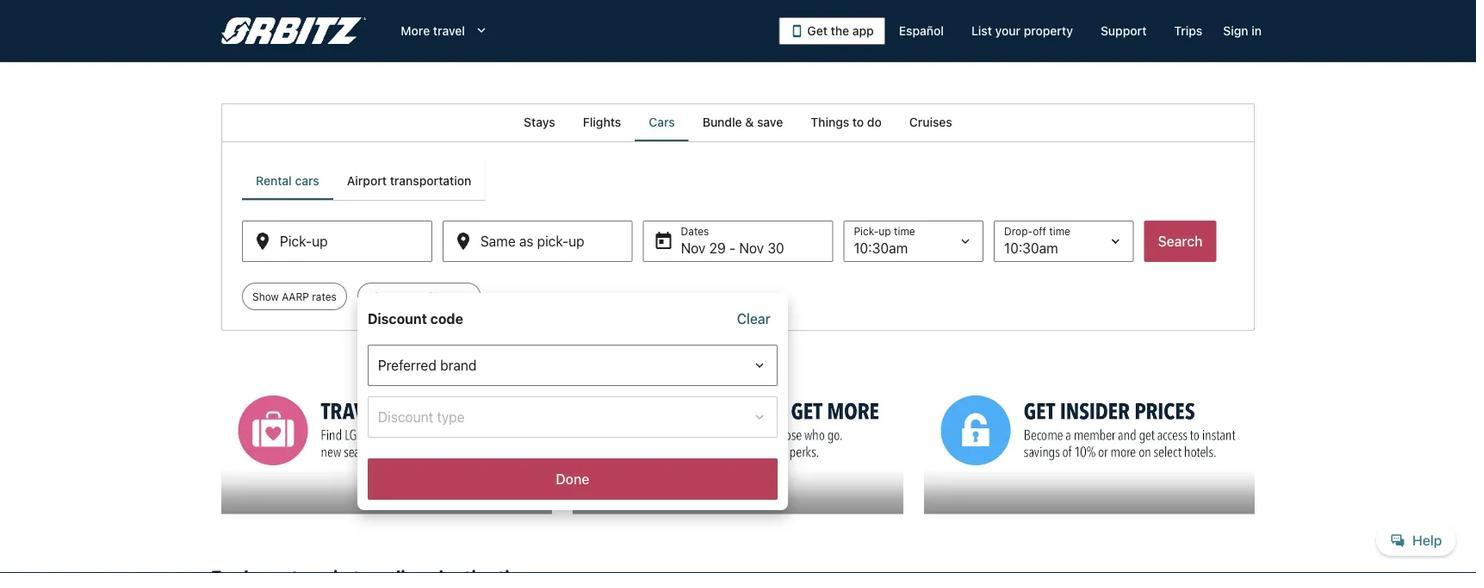 Task type: locate. For each thing, give the bounding box(es) containing it.
cars
[[295, 174, 319, 188]]

discount down discount codes
[[368, 311, 427, 327]]

nov right -
[[740, 240, 764, 256]]

discount for discount codes
[[368, 290, 411, 302]]

discount
[[368, 290, 411, 302], [368, 311, 427, 327]]

stays
[[524, 115, 556, 129]]

code
[[431, 311, 463, 327]]

rates
[[312, 290, 337, 302]]

nov left 29
[[681, 240, 706, 256]]

1 horizontal spatial nov
[[740, 240, 764, 256]]

sign in
[[1224, 24, 1262, 38]]

-
[[730, 240, 736, 256]]

rental cars
[[256, 174, 319, 188]]

bundle & save link
[[689, 103, 797, 141]]

flights link
[[569, 103, 635, 141]]

nov 29 - nov 30 button
[[643, 221, 834, 262]]

30
[[768, 240, 785, 256]]

tab list
[[221, 103, 1256, 141], [242, 162, 485, 200]]

nov
[[681, 240, 706, 256], [740, 240, 764, 256]]

property
[[1024, 24, 1074, 38]]

bundle
[[703, 115, 743, 129]]

discount inside button
[[368, 290, 411, 302]]

0 horizontal spatial nov
[[681, 240, 706, 256]]

discount codes button
[[357, 283, 481, 310]]

1 vertical spatial tab list
[[242, 162, 485, 200]]

list your property link
[[958, 16, 1087, 47]]

clear button
[[731, 303, 778, 334]]

show aarp rates
[[252, 290, 337, 302]]

things
[[811, 115, 850, 129]]

clear
[[737, 311, 771, 327]]

more
[[401, 24, 430, 38]]

do
[[868, 115, 882, 129]]

things to do link
[[797, 103, 896, 141]]

in
[[1252, 24, 1262, 38]]

español button
[[886, 16, 958, 47]]

2 nov from the left
[[740, 240, 764, 256]]

1 vertical spatial discount
[[368, 311, 427, 327]]

2 discount from the top
[[368, 311, 427, 327]]

0 vertical spatial discount
[[368, 290, 411, 302]]

get the app link
[[779, 17, 886, 45]]

main content
[[0, 103, 1477, 573]]

flights
[[583, 115, 622, 129]]

tab list containing rental cars
[[242, 162, 485, 200]]

1 discount from the top
[[368, 290, 411, 302]]

airport transportation link
[[333, 162, 485, 200]]

29
[[710, 240, 726, 256]]

trips link
[[1161, 16, 1217, 47]]

discount up discount code
[[368, 290, 411, 302]]

0 vertical spatial tab list
[[221, 103, 1256, 141]]

opens in a new window image
[[572, 373, 588, 388]]

rental cars link
[[242, 162, 333, 200]]



Task type: vqa. For each thing, say whether or not it's contained in the screenshot.
tab list containing Rental cars
yes



Task type: describe. For each thing, give the bounding box(es) containing it.
rental
[[256, 174, 292, 188]]

travel
[[433, 24, 465, 38]]

airport transportation
[[347, 174, 472, 188]]

orbitz logo image
[[221, 17, 367, 45]]

done
[[556, 471, 590, 487]]

search
[[1159, 233, 1203, 249]]

&
[[746, 115, 754, 129]]

things to do
[[811, 115, 882, 129]]

bundle & save
[[703, 115, 784, 129]]

support link
[[1087, 16, 1161, 47]]

aarp
[[282, 290, 309, 302]]

tab list containing stays
[[221, 103, 1256, 141]]

stays link
[[510, 103, 569, 141]]

search button
[[1145, 221, 1217, 262]]

list
[[972, 24, 993, 38]]

español
[[899, 24, 944, 38]]

to
[[853, 115, 864, 129]]

transportation
[[390, 174, 472, 188]]

sign in button
[[1217, 16, 1269, 47]]

cruises link
[[896, 103, 967, 141]]

trips
[[1175, 24, 1203, 38]]

support
[[1101, 24, 1147, 38]]

app
[[853, 24, 874, 38]]

get the app
[[808, 24, 874, 38]]

cars
[[649, 115, 675, 129]]

cruises
[[910, 115, 953, 129]]

discount for discount code
[[368, 311, 427, 327]]

main content containing search
[[0, 103, 1477, 573]]

more travel
[[401, 24, 465, 38]]

more travel button
[[387, 16, 503, 47]]

1 nov from the left
[[681, 240, 706, 256]]

list your property
[[972, 24, 1074, 38]]

your
[[996, 24, 1021, 38]]

discount codes
[[368, 290, 443, 302]]

codes
[[414, 290, 443, 302]]

cars link
[[635, 103, 689, 141]]

the
[[831, 24, 850, 38]]

sign
[[1224, 24, 1249, 38]]

airport
[[347, 174, 387, 188]]

save
[[757, 115, 784, 129]]

done button
[[368, 458, 778, 500]]

get
[[808, 24, 828, 38]]

download the app button image
[[791, 24, 804, 38]]

nov 29 - nov 30
[[681, 240, 785, 256]]

show
[[252, 290, 279, 302]]

discount code
[[368, 311, 463, 327]]



